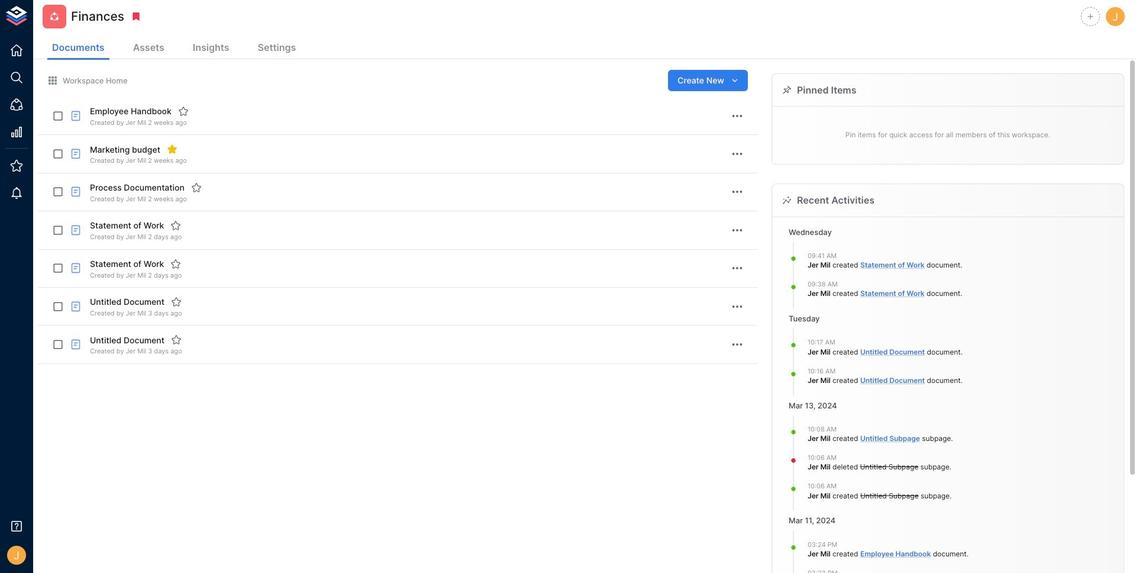 Task type: describe. For each thing, give the bounding box(es) containing it.
2 vertical spatial favorite image
[[171, 258, 181, 269]]

remove bookmark image
[[131, 11, 142, 22]]

2 favorite image from the top
[[171, 297, 182, 307]]

3 favorite image from the top
[[171, 335, 182, 345]]

1 favorite image from the top
[[171, 220, 181, 231]]



Task type: vqa. For each thing, say whether or not it's contained in the screenshot.
third Bookmark icon from the bottom
no



Task type: locate. For each thing, give the bounding box(es) containing it.
1 vertical spatial favorite image
[[191, 182, 202, 193]]

0 vertical spatial favorite image
[[171, 220, 181, 231]]

1 vertical spatial favorite image
[[171, 297, 182, 307]]

2 vertical spatial favorite image
[[171, 335, 182, 345]]

0 vertical spatial favorite image
[[178, 106, 189, 117]]

remove favorite image
[[167, 144, 178, 155]]

favorite image
[[178, 106, 189, 117], [191, 182, 202, 193], [171, 258, 181, 269]]

favorite image
[[171, 220, 181, 231], [171, 297, 182, 307], [171, 335, 182, 345]]



